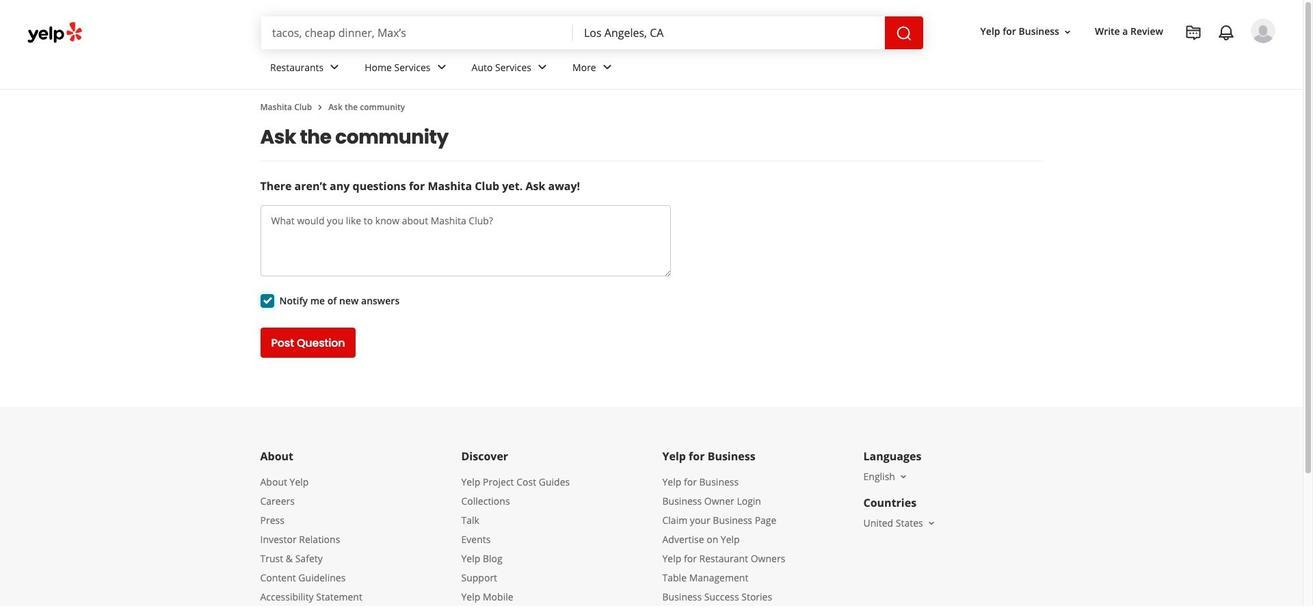 Task type: locate. For each thing, give the bounding box(es) containing it.
0 horizontal spatial 16 chevron down v2 image
[[899, 471, 909, 482]]

3 24 chevron down v2 image from the left
[[599, 59, 616, 76]]

16 chevron down v2 image inside user actions 'element'
[[1063, 26, 1074, 37]]

16 chevron down v2 image
[[1063, 26, 1074, 37], [899, 471, 909, 482]]

0 horizontal spatial 24 chevron down v2 image
[[327, 59, 343, 76]]

2 horizontal spatial 24 chevron down v2 image
[[599, 59, 616, 76]]

1 horizontal spatial 24 chevron down v2 image
[[434, 59, 450, 76]]

2 none field from the left
[[584, 25, 875, 40]]

1 horizontal spatial 16 chevron down v2 image
[[1063, 26, 1074, 37]]

0 vertical spatial 16 chevron down v2 image
[[1063, 26, 1074, 37]]

1 horizontal spatial none field
[[584, 25, 875, 40]]

0 horizontal spatial none field
[[272, 25, 563, 40]]

1 none field from the left
[[272, 25, 563, 40]]

2 24 chevron down v2 image from the left
[[434, 59, 450, 76]]

1 vertical spatial 16 chevron down v2 image
[[899, 471, 909, 482]]

None field
[[272, 25, 563, 40], [584, 25, 875, 40]]

None search field
[[261, 16, 927, 49]]

What would you like to know about Mashita Club? text field
[[260, 205, 671, 276]]

24 chevron down v2 image
[[327, 59, 343, 76], [434, 59, 450, 76], [599, 59, 616, 76]]

16 chevron down v2 image
[[926, 518, 937, 529]]

none field find
[[272, 25, 563, 40]]

none field near
[[584, 25, 875, 40]]



Task type: describe. For each thing, give the bounding box(es) containing it.
Find text field
[[272, 25, 563, 40]]

user actions element
[[970, 17, 1296, 101]]

search image
[[897, 25, 913, 41]]

business categories element
[[259, 49, 1276, 89]]

1 24 chevron down v2 image from the left
[[327, 59, 343, 76]]

jacob s. image
[[1252, 18, 1276, 43]]

notifications image
[[1219, 25, 1235, 41]]

16 chevron right v2 image
[[315, 102, 326, 113]]

24 chevron down v2 image
[[535, 59, 551, 76]]

Near text field
[[584, 25, 875, 40]]

projects image
[[1186, 25, 1202, 41]]



Task type: vqa. For each thing, say whether or not it's contained in the screenshot.
review corresponding to Karen M.
no



